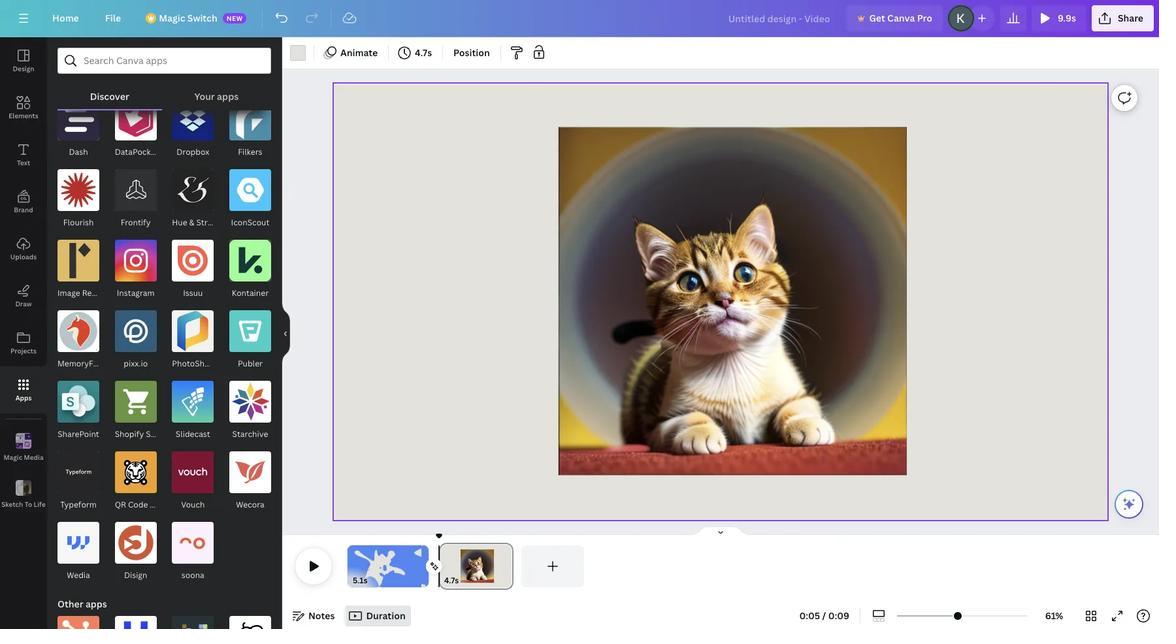 Task type: vqa. For each thing, say whether or not it's contained in the screenshot.
"Magic" to the bottom
yes



Task type: locate. For each thing, give the bounding box(es) containing it.
magic media
[[4, 453, 43, 462]]

duration
[[366, 610, 406, 622]]

share button
[[1092, 5, 1155, 31]]

apps for other apps
[[86, 598, 107, 611]]

other
[[58, 598, 83, 611]]

magic switch
[[159, 12, 218, 24]]

magic media button
[[0, 424, 47, 471]]

uploads button
[[0, 226, 47, 273]]

5.1s
[[353, 575, 368, 586]]

publer
[[238, 358, 263, 369]]

trimming, start edge slider for 1st trimming, end edge slider from the right
[[439, 546, 451, 588]]

pixx.io
[[124, 358, 148, 369]]

0 horizontal spatial apps
[[86, 598, 107, 611]]

magic
[[159, 12, 185, 24], [4, 453, 22, 462]]

hue
[[172, 217, 187, 228]]

1 horizontal spatial apps
[[217, 90, 239, 103]]

1 trimming, end edge slider from the left
[[420, 546, 429, 588]]

qr code generator
[[115, 500, 188, 511]]

apps right other
[[86, 598, 107, 611]]

0 horizontal spatial 4.7s button
[[394, 42, 437, 63]]

magic inside button
[[4, 453, 22, 462]]

4.7s button left page title text box
[[445, 575, 459, 588]]

0 horizontal spatial 4.7s
[[415, 46, 432, 59]]

to
[[25, 500, 32, 509]]

home link
[[42, 5, 89, 31]]

4.7s button
[[394, 42, 437, 63], [445, 575, 459, 588]]

magic left switch
[[159, 12, 185, 24]]

1 vertical spatial apps
[[86, 598, 107, 611]]

apps
[[217, 90, 239, 103], [86, 598, 107, 611]]

vouch
[[181, 500, 205, 511]]

0 vertical spatial 4.7s button
[[394, 42, 437, 63]]

canva
[[888, 12, 916, 24]]

1 vertical spatial 4.7s button
[[445, 575, 459, 588]]

1 horizontal spatial 4.7s
[[445, 575, 459, 586]]

0 horizontal spatial magic
[[4, 453, 22, 462]]

1 horizontal spatial magic
[[159, 12, 185, 24]]

life
[[34, 500, 46, 509]]

1 horizontal spatial 4.7s button
[[445, 575, 459, 588]]

1 horizontal spatial trimming, start edge slider
[[439, 546, 451, 588]]

trimming, start edge slider
[[348, 546, 357, 588], [439, 546, 451, 588]]

image
[[58, 288, 80, 299]]

other apps
[[58, 598, 107, 611]]

share
[[1119, 12, 1144, 24]]

frontify
[[121, 217, 151, 228]]

1 trimming, start edge slider from the left
[[348, 546, 357, 588]]

image relay
[[58, 288, 103, 299]]

4.7s
[[415, 46, 432, 59], [445, 575, 459, 586]]

trimming, start edge slider for 2nd trimming, end edge slider from the right
[[348, 546, 357, 588]]

trimming, end edge slider right page title text box
[[502, 546, 514, 588]]

4.7s left position
[[415, 46, 432, 59]]

get canva pro
[[870, 12, 933, 24]]

0 vertical spatial magic
[[159, 12, 185, 24]]

4.7s left page title text box
[[445, 575, 459, 586]]

4.7s button left the "position" "popup button"
[[394, 42, 437, 63]]

your
[[195, 90, 215, 103]]

9.9s button
[[1032, 5, 1087, 31]]

your apps
[[195, 90, 239, 103]]

1 vertical spatial magic
[[4, 453, 22, 462]]

file button
[[95, 5, 132, 31]]

wecora
[[236, 500, 265, 511]]

pro
[[918, 12, 933, 24]]

trimming, end edge slider left page title text box
[[420, 546, 429, 588]]

apps inside button
[[217, 90, 239, 103]]

magic inside main menu bar
[[159, 12, 185, 24]]

magic for magic switch
[[159, 12, 185, 24]]

kontainer
[[232, 288, 269, 299]]

2 trimming, start edge slider from the left
[[439, 546, 451, 588]]

sharepoint
[[58, 429, 99, 440]]

magic left media
[[4, 453, 22, 462]]

trimming, start edge slider left page title text box
[[439, 546, 451, 588]]

0 vertical spatial apps
[[217, 90, 239, 103]]

discover button
[[58, 74, 162, 109]]

animate button
[[320, 42, 383, 63]]

1 horizontal spatial trimming, end edge slider
[[502, 546, 514, 588]]

0 horizontal spatial trimming, start edge slider
[[348, 546, 357, 588]]

1 vertical spatial 4.7s
[[445, 575, 459, 586]]

apps
[[15, 394, 32, 403]]

trimming, start edge slider up duration button
[[348, 546, 357, 588]]

/
[[823, 610, 827, 622]]

trimming, end edge slider
[[420, 546, 429, 588], [502, 546, 514, 588]]

uploads
[[10, 252, 37, 262]]

sync
[[146, 429, 164, 440]]

0 horizontal spatial trimming, end edge slider
[[420, 546, 429, 588]]

canva assistant image
[[1122, 497, 1138, 513]]

generator
[[150, 500, 188, 511]]

media
[[24, 453, 43, 462]]

4.7s inside button
[[415, 46, 432, 59]]

apps right your
[[217, 90, 239, 103]]

typeform
[[60, 500, 97, 511]]

photoshelter
[[172, 358, 222, 369]]

brand button
[[0, 178, 47, 226]]

0 vertical spatial 4.7s
[[415, 46, 432, 59]]



Task type: describe. For each thing, give the bounding box(es) containing it.
code
[[128, 500, 148, 511]]

61% button
[[1034, 606, 1076, 627]]

relay
[[82, 288, 103, 299]]

draw
[[15, 299, 32, 309]]

sketch to life button
[[0, 471, 47, 518]]

starchive
[[232, 429, 268, 440]]

hide image
[[282, 302, 290, 365]]

brand
[[14, 205, 33, 214]]

notes
[[309, 610, 335, 622]]

61%
[[1046, 610, 1064, 622]]

text button
[[0, 131, 47, 178]]

shopify
[[115, 429, 144, 440]]

your apps button
[[162, 74, 271, 109]]

apps button
[[0, 367, 47, 414]]

notes button
[[288, 606, 340, 627]]

5.1s button
[[353, 575, 368, 588]]

filkers
[[238, 146, 263, 158]]

Design title text field
[[718, 5, 842, 31]]

sketch to life
[[1, 500, 46, 509]]

duration button
[[346, 606, 411, 627]]

memoryfox
[[58, 358, 102, 369]]

hue & stripe
[[172, 217, 219, 228]]

qr
[[115, 500, 126, 511]]

draw button
[[0, 273, 47, 320]]

file
[[105, 12, 121, 24]]

switch
[[188, 12, 218, 24]]

main menu bar
[[0, 0, 1160, 37]]

projects
[[10, 347, 37, 356]]

position
[[454, 46, 490, 59]]

apps for your apps
[[217, 90, 239, 103]]

Search Canva apps search field
[[84, 48, 245, 73]]

datapocket
[[115, 146, 158, 158]]

home
[[52, 12, 79, 24]]

0:05 / 0:09
[[800, 610, 850, 622]]

new
[[227, 14, 243, 23]]

shopify sync
[[115, 429, 164, 440]]

discover
[[90, 90, 129, 103]]

side panel tab list
[[0, 37, 47, 518]]

Page title text field
[[465, 575, 470, 588]]

0:09
[[829, 610, 850, 622]]

position button
[[449, 42, 495, 63]]

9.9s
[[1059, 12, 1077, 24]]

text
[[17, 158, 30, 167]]

issuu
[[183, 288, 203, 299]]

#e4e2dd image
[[290, 45, 306, 61]]

elements button
[[0, 84, 47, 131]]

dropbox
[[177, 146, 209, 158]]

2 trimming, end edge slider from the left
[[502, 546, 514, 588]]

design
[[13, 64, 34, 73]]

elements
[[9, 111, 38, 120]]

sketch
[[1, 500, 23, 509]]

slidecast
[[176, 429, 210, 440]]

instagram
[[117, 288, 155, 299]]

hide pages image
[[690, 526, 753, 537]]

get
[[870, 12, 886, 24]]

stripe
[[196, 217, 219, 228]]

animate
[[341, 46, 378, 59]]

&
[[189, 217, 195, 228]]

get canva pro button
[[848, 5, 943, 31]]

0:05
[[800, 610, 821, 622]]

dash
[[69, 146, 88, 158]]

wedia
[[67, 570, 90, 581]]

design button
[[0, 37, 47, 84]]

soona
[[182, 570, 204, 581]]

disign
[[124, 570, 147, 581]]

flourish
[[63, 217, 94, 228]]

magic for magic media
[[4, 453, 22, 462]]

iconscout
[[231, 217, 270, 228]]

projects button
[[0, 320, 47, 367]]



